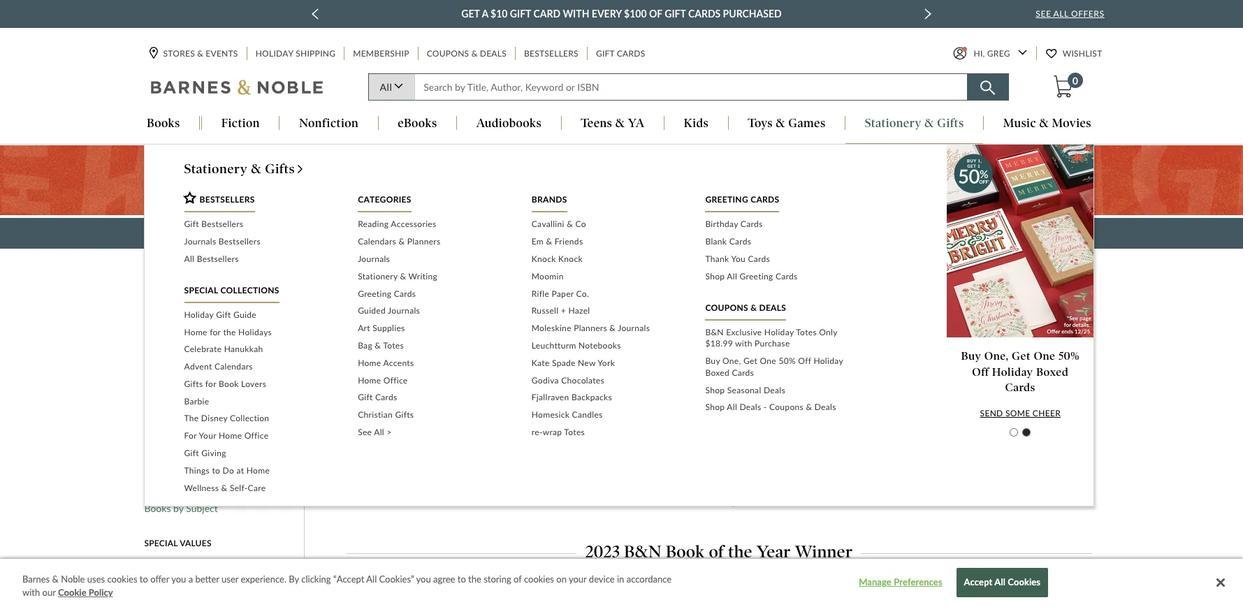 Task type: vqa. For each thing, say whether or not it's contained in the screenshot.
Gifts inside the 'Holiday Gift Guide Home For The Holidays Celebrate Hanukkah Advent Calendars Gifts For Book Lovers Barbie The Disney Collection For Your Home Office Gift Giving Things To Do At Home Wellness & Self-Care'
yes



Task type: describe. For each thing, give the bounding box(es) containing it.
deals left -
[[740, 402, 761, 413]]

stationery inside reading accessories calendars & planners journals stationery & writing greeting cards guided journals art supplies bag & totes home accents home office gift cards christian gifts see all  >
[[358, 271, 398, 281]]

hi, greg button
[[954, 47, 1027, 60]]

gifts up gift bestsellers link
[[265, 161, 295, 177]]

journals up "supplies"
[[388, 306, 420, 316]]

the left year at the bottom right
[[728, 541, 753, 562]]

calendars inside holiday gift guide home for the holidays celebrate hanukkah advent calendars gifts for book lovers barbie the disney collection for your home office gift giving things to do at home wellness & self-care
[[214, 361, 253, 372]]

toys
[[748, 116, 773, 130]]

cookies
[[1008, 577, 1041, 588]]

cards inside heading
[[751, 195, 780, 205]]

reader
[[739, 496, 769, 508]]

chocolates
[[561, 375, 604, 385]]

see all offers link
[[1036, 8, 1105, 19]]

things to do at home link
[[184, 463, 337, 480]]

to inside the book store discover the best books to read right now including trending titles, bookseller recommendations, new releases and more.
[[480, 298, 489, 309]]

to left offer on the bottom of page
[[140, 574, 148, 585]]

1 cookies from the left
[[107, 574, 137, 585]]

the inside the book store discover the best books to read right now including trending titles, bookseller recommendations, new releases and more.
[[419, 298, 432, 309]]

hi,
[[974, 49, 985, 59]]

subject
[[186, 502, 218, 514]]

wrap
[[543, 427, 562, 437]]

0 vertical spatial gift cards link
[[595, 47, 647, 60]]

special collections
[[184, 285, 279, 295]]

special for special values
[[144, 538, 178, 549]]

releases
[[167, 461, 204, 473]]

the book store main content
[[0, 145, 1243, 607]]

get for buy 1, get 1 50% off
[[174, 557, 189, 569]]

cards up you in the top right of the page
[[729, 236, 751, 247]]

bestsellers up special collections
[[197, 254, 239, 264]]

by
[[289, 574, 299, 585]]

greeting for thank
[[740, 271, 773, 281]]

cart image
[[1054, 76, 1073, 98]]

cards down greeting cards heading in the right top of the page
[[741, 219, 763, 230]]

holiday inside buy one, get one 50% off holiday boxed cards
[[992, 365, 1033, 378]]

cards down writing
[[394, 288, 416, 299]]

membership link
[[352, 47, 411, 60]]

privacy alert dialog
[[0, 559, 1243, 607]]

brands
[[532, 195, 567, 205]]

cards inside buy one, get one 50% off holiday boxed cards
[[1005, 381, 1036, 394]]

gift left em
[[508, 226, 528, 239]]

offers
[[1071, 8, 1105, 19]]

new inside "link"
[[144, 461, 164, 473]]

0 vertical spatial of
[[649, 8, 662, 20]]

shop left -
[[705, 402, 725, 413]]

barnes
[[22, 574, 50, 585]]

coming
[[144, 482, 177, 493]]

boxed inside the b&n exclusive holiday totes only $18.99 with purchase buy one, get one 50% off holiday boxed cards shop seasonal deals shop all deals - coupons & deals
[[705, 368, 730, 378]]

holiday up you in the top right of the page
[[726, 226, 766, 239]]

holiday down only
[[814, 356, 843, 366]]

find the perfect gift for everyone on your list shop our holiday gift guide
[[419, 226, 824, 239]]

journals inside gift bestsellers journals bestsellers all bestsellers
[[184, 236, 216, 247]]

one, inside the b&n exclusive holiday totes only $18.99 with purchase buy one, get one 50% off holiday boxed cards shop seasonal deals shop all deals - coupons & deals
[[723, 356, 741, 366]]

by
[[173, 502, 184, 514]]

guide for holiday gift guide home for the holidays celebrate hanukkah advent calendars gifts for book lovers barbie the disney collection for your home office gift giving things to do at home wellness & self-care
[[233, 309, 256, 320]]

totes inside reading accessories calendars & planners journals stationery & writing greeting cards guided journals art supplies bag & totes home accents home office gift cards christian gifts see all  >
[[383, 340, 404, 351]]

& inside holiday gift guide home for the holidays celebrate hanukkah advent calendars gifts for book lovers barbie the disney collection for your home office gift giving things to do at home wellness & self-care
[[221, 483, 227, 493]]

art
[[358, 323, 370, 333]]

device
[[589, 574, 615, 585]]

times®
[[160, 440, 193, 452]]

& inside the book store main content
[[171, 399, 178, 410]]

your inside the book store main content
[[618, 226, 642, 239]]

50% inside the b&n exclusive holiday totes only $18.99 with purchase buy one, get one 50% off holiday boxed cards shop seasonal deals shop all deals - coupons & deals
[[779, 356, 796, 366]]

birthday
[[705, 219, 738, 230]]

b&n top 100 link
[[144, 378, 202, 390]]

blank
[[705, 236, 727, 247]]

search image
[[981, 81, 995, 95]]

discover
[[382, 298, 417, 309]]

cards inside the b&n exclusive holiday totes only $18.99 with purchase buy one, get one 50% off holiday boxed cards shop seasonal deals shop all deals - coupons & deals
[[732, 368, 754, 378]]

bestsellers down "1,"
[[144, 578, 190, 590]]

top for b&n top 100
[[167, 378, 183, 390]]

all inside the b&n exclusive holiday totes only $18.99 with purchase buy one, get one 50% off holiday boxed cards shop seasonal deals shop all deals - coupons & deals
[[727, 402, 737, 413]]

lovers
[[241, 379, 266, 389]]

buy 1, get 1 50% off link
[[144, 557, 236, 570]]

russell + hazel link
[[532, 303, 684, 320]]

1 vertical spatial gift cards link
[[358, 390, 511, 407]]

right
[[511, 298, 529, 309]]

buy for buy 1, get 1 50% off
[[144, 557, 161, 569]]

shipping
[[296, 49, 336, 59]]

2 knock from the left
[[558, 254, 583, 264]]

& inside the b&n exclusive holiday totes only $18.99 with purchase buy one, get one 50% off holiday boxed cards shop seasonal deals shop all deals - coupons & deals
[[806, 402, 812, 413]]

one for buy one, get one 50% off books for every reader
[[721, 484, 739, 496]]

bookseller
[[649, 298, 690, 309]]

b&n for b&n exclusive holiday totes only $18.99 with purchase buy one, get one 50% off holiday boxed cards shop seasonal deals shop all deals - coupons & deals
[[705, 327, 724, 337]]

brands heading
[[532, 195, 567, 213]]

book inside the book store discover the best books to read right now including trending titles, bookseller recommendations, new releases and more.
[[591, 269, 641, 296]]

music & movies button
[[984, 116, 1111, 132]]

leuchtturm
[[532, 340, 576, 351]]

giving
[[201, 448, 226, 459]]

"accept
[[333, 574, 364, 585]]

manage preferences
[[859, 577, 943, 588]]

moleskine planners & journals link
[[532, 320, 684, 338]]

uses
[[87, 574, 105, 585]]

buy one, get one 50% off holiday boxed cards link
[[705, 353, 858, 382]]

accept all cookies button
[[956, 568, 1048, 597]]

wishlist link
[[1046, 47, 1104, 60]]

1 horizontal spatial see
[[1036, 8, 1051, 19]]

get left $10
[[461, 8, 480, 20]]

ny times® bestsellers
[[144, 440, 242, 452]]

buy 1, get 1 50% off
[[144, 557, 236, 569]]

deals inside coupons & deals 'heading'
[[759, 302, 786, 313]]

books icon image
[[644, 382, 794, 480]]

all link
[[368, 74, 415, 101]]

cards left the purchased
[[688, 8, 721, 20]]

1
[[192, 557, 198, 569]]

cards down the $100
[[617, 49, 645, 59]]

stores & events link
[[149, 47, 239, 60]]

all inside reading accessories calendars & planners journals stationery & writing greeting cards guided journals art supplies bag & totes home accents home office gift cards christian gifts see all  >
[[374, 427, 384, 437]]

off inside the b&n exclusive holiday totes only $18.99 with purchase buy one, get one 50% off holiday boxed cards shop seasonal deals shop all deals - coupons & deals
[[798, 356, 811, 366]]

2 you from the left
[[416, 574, 431, 585]]

& inside button
[[925, 116, 934, 130]]

list for greeting cards
[[705, 216, 858, 286]]

bestsellers inside heading
[[200, 195, 255, 205]]

shop all greeting cards link
[[705, 268, 858, 286]]

stores
[[163, 49, 195, 59]]

b&n exclusive holiday totes only $18.99 with purchase link
[[705, 324, 858, 353]]

to right agree
[[458, 574, 466, 585]]

stationery & gifts button
[[846, 116, 983, 144]]

bestsellers up do
[[196, 440, 242, 452]]

of inside the book store main content
[[709, 541, 724, 562]]

bestsellers down gift bestsellers link
[[219, 236, 261, 247]]

disney
[[201, 413, 228, 424]]

candles
[[572, 410, 603, 420]]

with inside barnes & noble uses cookies to offer you a better user experience. by clicking "accept all cookies" you agree to the storing of cookies on your device in accordance with our
[[22, 587, 40, 599]]

all inside barnes & noble uses cookies to offer you a better user experience. by clicking "accept all cookies" you agree to the storing of cookies on your device in accordance with our
[[366, 574, 377, 585]]

shop inside the book store main content
[[673, 226, 699, 239]]

buy for buy one, get one 50% off books for every reader
[[660, 484, 677, 496]]

deals down the shop seasonal deals link
[[815, 402, 836, 413]]

co
[[575, 219, 586, 230]]

holiday down customer at the left bottom of page
[[144, 357, 177, 369]]

one for buy one, get one 50% off holiday boxed cards
[[1034, 350, 1056, 363]]

2 cookies from the left
[[524, 574, 554, 585]]

coupons & deals for coupons & deals link
[[427, 49, 507, 59]]

1 you from the left
[[171, 574, 186, 585]]

b&n for b&n top 100
[[144, 378, 165, 390]]

stationery for stationery & gifts "link" on the top left
[[184, 161, 248, 177]]

a inside barnes & noble uses cookies to offer you a better user experience. by clicking "accept all cookies" you agree to the storing of cookies on your device in accordance with our
[[188, 574, 193, 585]]

gift right the $100
[[665, 8, 686, 20]]

with inside the b&n exclusive holiday totes only $18.99 with purchase buy one, get one 50% off holiday boxed cards shop seasonal deals shop all deals - coupons & deals
[[735, 338, 752, 349]]

books
[[454, 298, 478, 309]]

accordance
[[627, 574, 672, 585]]

greeting inside greeting cards heading
[[705, 195, 748, 205]]

2 vertical spatial b&n
[[624, 541, 662, 562]]

teens & ya button
[[562, 116, 664, 132]]

special collections heading
[[184, 285, 279, 303]]

buy for buy one, get one 50% off holiday boxed cards
[[961, 350, 981, 363]]

special values
[[144, 538, 212, 549]]

york
[[598, 358, 615, 368]]

& inside barnes & noble uses cookies to offer you a better user experience. by clicking "accept all cookies" you agree to the storing of cookies on your device in accordance with our
[[52, 574, 59, 585]]

ny times® bestsellers link
[[144, 440, 242, 452]]

gift up releases
[[184, 448, 199, 459]]

special sections
[[659, 342, 779, 363]]

list for categories
[[358, 216, 511, 442]]

>
[[387, 427, 392, 437]]

top for kids top 100
[[165, 419, 181, 431]]

collections
[[220, 285, 279, 295]]

storing
[[484, 574, 511, 585]]

get inside the b&n exclusive holiday totes only $18.99 with purchase buy one, get one 50% off holiday boxed cards shop seasonal deals shop all deals - coupons & deals
[[744, 356, 758, 366]]

cheer
[[1033, 408, 1061, 418]]

gift down customer favorites
[[179, 357, 196, 369]]

list containing gift bestsellers
[[184, 216, 337, 268]]

em & friends link
[[532, 234, 684, 251]]

cards right you in the top right of the page
[[748, 254, 770, 264]]

to inside holiday gift guide home for the holidays celebrate hanukkah advent calendars gifts for book lovers barbie the disney collection for your home office gift giving things to do at home wellness & self-care
[[212, 465, 220, 476]]

the inside holiday gift guide home for the holidays celebrate hanukkah advent calendars gifts for book lovers barbie the disney collection for your home office gift giving things to do at home wellness & self-care
[[223, 327, 236, 337]]

cards up christian
[[375, 392, 397, 403]]

holiday gift guide link for b&n top 100
[[144, 357, 224, 369]]

the disney collection link
[[184, 411, 337, 428]]

send some cheer
[[980, 408, 1061, 418]]

accept all cookies
[[964, 577, 1041, 588]]

buy one, get one 50% off books for every reader link
[[644, 382, 794, 517]]

down arrow image
[[1018, 50, 1027, 56]]

self-
[[230, 483, 248, 493]]

fiction button
[[202, 116, 279, 132]]

0 vertical spatial a
[[482, 8, 488, 20]]

one, for buy one, get one 50% off holiday boxed cards
[[985, 350, 1009, 363]]

for down brands heading
[[531, 226, 546, 239]]

boxed inside buy one, get one 50% off holiday boxed cards
[[1036, 365, 1069, 378]]

bag & totes link
[[358, 338, 511, 355]]

moomin
[[532, 271, 564, 281]]

music & movies
[[1003, 116, 1092, 130]]

birthday cards blank cards thank you cards shop all greeting cards
[[705, 219, 798, 281]]

on inside the book store main content
[[602, 226, 615, 239]]

journals inside cavallini & co em & friends knock knock moomin rifle paper co. russell + hazel moleskine planners & journals leuchtturm notebooks kate spade new york godiva chocolates fjallraven backpacks homesick candles re-wrap totes
[[618, 323, 650, 333]]

gift inside gift bestsellers journals bestsellers all bestsellers
[[184, 219, 199, 230]]

off for buy one, get one 50% off books for every reader
[[763, 484, 778, 496]]

holiday left shipping
[[256, 49, 293, 59]]

office inside holiday gift guide home for the holidays celebrate hanukkah advent calendars gifts for book lovers barbie the disney collection for your home office gift giving things to do at home wellness & self-care
[[244, 431, 269, 441]]

backpacks
[[572, 392, 612, 403]]

Search by Title, Author, Keyword or ISBN text field
[[415, 74, 968, 101]]

the inside barnes & noble uses cookies to offer you a better user experience. by clicking "accept all cookies" you agree to the storing of cookies on your device in accordance with our
[[468, 574, 481, 585]]

off inside bestsellers 30% off link
[[215, 578, 229, 590]]

for up favorites
[[210, 327, 221, 337]]

home office link
[[358, 372, 511, 390]]

books by subject link
[[144, 502, 218, 515]]

for down advent
[[205, 379, 216, 389]]

purchased
[[723, 8, 782, 20]]

book inside holiday gift guide home for the holidays celebrate hanukkah advent calendars gifts for book lovers barbie the disney collection for your home office gift giving things to do at home wellness & self-care
[[219, 379, 239, 389]]

off for buy 1, get 1 50% off
[[222, 557, 236, 569]]

0 vertical spatial guide
[[793, 226, 824, 239]]

bestsellers down "bestsellers" heading
[[201, 219, 243, 230]]

home accents link
[[358, 355, 511, 372]]

deals up "shop all deals - coupons & deals" link
[[764, 385, 785, 395]]

2023 b&n book of the year winner
[[585, 541, 853, 562]]

all inside 'link'
[[380, 81, 392, 93]]

all inside birthday cards blank cards thank you cards shop all greeting cards
[[727, 271, 737, 281]]

list for brands
[[532, 216, 684, 442]]

holidays
[[238, 327, 272, 337]]

totes inside the b&n exclusive holiday totes only $18.99 with purchase buy one, get one 50% off holiday boxed cards shop seasonal deals shop all deals - coupons & deals
[[796, 327, 817, 337]]

greeting for planners
[[358, 288, 392, 299]]

teens for teens & ya
[[581, 116, 612, 130]]

agree
[[433, 574, 455, 585]]

the inside holiday gift guide home for the holidays celebrate hanukkah advent calendars gifts for book lovers barbie the disney collection for your home office gift giving things to do at home wellness & self-care
[[184, 413, 199, 424]]

the right find
[[446, 226, 463, 239]]

teens for teens & ya top 100
[[144, 399, 169, 410]]

stationery & gifts for stationery & gifts button
[[865, 116, 964, 130]]

you
[[731, 254, 746, 264]]

cards down thank you cards link
[[776, 271, 798, 281]]

planners inside reading accessories calendars & planners journals stationery & writing greeting cards guided journals art supplies bag & totes home accents home office gift cards christian gifts see all  >
[[407, 236, 441, 247]]

birthday cards link
[[705, 216, 858, 234]]

kids for kids top 100
[[144, 419, 163, 431]]

2 horizontal spatial book
[[666, 541, 705, 562]]

buy inside the b&n exclusive holiday totes only $18.99 with purchase buy one, get one 50% off holiday boxed cards shop seasonal deals shop all deals - coupons & deals
[[705, 356, 720, 366]]



Task type: locate. For each thing, give the bounding box(es) containing it.
one inside buy one, get one 50% off books for every reader
[[721, 484, 739, 496]]

christian gifts link
[[358, 407, 511, 424]]

0 horizontal spatial of
[[514, 574, 522, 585]]

b&n inside the b&n exclusive holiday totes only $18.99 with purchase buy one, get one 50% off holiday boxed cards shop seasonal deals shop all deals - coupons & deals
[[705, 327, 724, 337]]

movies
[[1052, 116, 1092, 130]]

one down books icon
[[721, 484, 739, 496]]

logo image
[[151, 79, 324, 99]]

1 vertical spatial planners
[[574, 323, 607, 333]]

teens & ya top 100
[[144, 399, 230, 410]]

books inside buy one, get one 50% off books for every reader
[[669, 496, 696, 508]]

blank cards link
[[705, 234, 858, 251]]

1 vertical spatial your
[[199, 431, 216, 441]]

totes
[[796, 327, 817, 337], [383, 340, 404, 351], [564, 427, 585, 437]]

on left your in the bottom of the page
[[556, 574, 567, 585]]

1 vertical spatial coupons
[[705, 302, 748, 313]]

1 vertical spatial stationery
[[184, 161, 248, 177]]

for
[[531, 226, 546, 239], [210, 327, 221, 337], [205, 379, 216, 389], [698, 496, 710, 508]]

coupons for coupons & deals 'heading'
[[705, 302, 748, 313]]

& inside 'heading'
[[751, 302, 757, 313]]

0 vertical spatial kids
[[684, 116, 709, 130]]

shop inside birthday cards blank cards thank you cards shop all greeting cards
[[705, 271, 725, 281]]

kids inside kids top 100 link
[[144, 419, 163, 431]]

new releases icon image
[[346, 382, 495, 480]]

gift up thank you cards link
[[769, 226, 790, 239]]

off
[[798, 356, 811, 366], [972, 365, 989, 378], [763, 484, 778, 496], [222, 557, 236, 569], [215, 578, 229, 590]]

coupons
[[427, 49, 469, 59], [705, 302, 748, 313], [769, 402, 804, 413]]

get left reader
[[702, 484, 718, 496]]

kids inside kids button
[[684, 116, 709, 130]]

coupons & deals up "exclusive"
[[705, 302, 786, 313]]

book left lovers
[[219, 379, 239, 389]]

b&n up $18.99
[[705, 327, 724, 337]]

barnes & noble book of the year! the heaven & earth grocery store. shop now image
[[0, 146, 1243, 215]]

greeting inside birthday cards blank cards thank you cards shop all greeting cards
[[740, 271, 773, 281]]

bestsellers down card
[[524, 49, 579, 59]]

0 horizontal spatial one
[[721, 484, 739, 496]]

of right the $100
[[649, 8, 662, 20]]

0 horizontal spatial cookies
[[107, 574, 137, 585]]

0 button
[[1052, 73, 1083, 99]]

get for buy one, get one 50% off books for every reader
[[702, 484, 718, 496]]

gifts right christian
[[395, 410, 414, 420]]

greeting inside reading accessories calendars & planners journals stationery & writing greeting cards guided journals art supplies bag & totes home accents home office gift cards christian gifts see all  >
[[358, 288, 392, 299]]

gifts up the barbie
[[184, 379, 203, 389]]

buy inside buy one, get one 50% off books for every reader
[[660, 484, 677, 496]]

1 horizontal spatial coupons
[[705, 302, 748, 313]]

one, down $18.99
[[723, 356, 741, 366]]

teens inside teens & ya button
[[581, 116, 612, 130]]

all inside button
[[995, 577, 1006, 588]]

2 vertical spatial guide
[[198, 357, 224, 369]]

journals down reading
[[358, 254, 390, 264]]

all down you in the top right of the page
[[727, 271, 737, 281]]

2023
[[585, 541, 620, 562]]

boxed up cheer
[[1036, 365, 1069, 378]]

categories
[[358, 195, 411, 205]]

see
[[1036, 8, 1051, 19], [358, 427, 372, 437]]

send
[[980, 408, 1003, 418]]

1 vertical spatial top
[[194, 399, 210, 410]]

gifts for book lovers link
[[184, 376, 337, 393]]

gifts inside reading accessories calendars & planners journals stationery & writing greeting cards guided journals art supplies bag & totes home accents home office gift cards christian gifts see all  >
[[395, 410, 414, 420]]

cookie
[[58, 587, 86, 599]]

list for coupons & deals
[[705, 324, 858, 417]]

including
[[551, 298, 587, 309]]

1 horizontal spatial a
[[482, 8, 488, 20]]

cards up seasonal
[[732, 368, 754, 378]]

all right "accept
[[366, 574, 377, 585]]

0 horizontal spatial kids
[[144, 419, 163, 431]]

some
[[1006, 408, 1030, 418]]

year
[[757, 541, 791, 562]]

coming soon icon image
[[495, 382, 644, 480]]

holiday gift guide
[[144, 357, 224, 369]]

shop left seasonal
[[705, 385, 725, 395]]

guide up thank you cards link
[[793, 226, 824, 239]]

greeting cards heading
[[705, 195, 780, 213]]

new inside cavallini & co em & friends knock knock moomin rifle paper co. russell + hazel moleskine planners & journals leuchtturm notebooks kate spade new york godiva chocolates fjallraven backpacks homesick candles re-wrap totes
[[578, 358, 596, 368]]

values
[[180, 538, 212, 549]]

our monthly picks icon image
[[794, 382, 943, 480]]

0 vertical spatial every
[[592, 8, 622, 20]]

things
[[184, 465, 210, 476]]

journals down titles,
[[618, 323, 650, 333]]

books for books
[[147, 116, 180, 130]]

card
[[534, 8, 561, 20]]

shop left our
[[673, 226, 699, 239]]

1 horizontal spatial planners
[[574, 323, 607, 333]]

0 vertical spatial your
[[618, 226, 642, 239]]

one, up send
[[985, 350, 1009, 363]]

$100
[[624, 8, 647, 20]]

ya
[[628, 116, 645, 130], [181, 399, 192, 410]]

0 horizontal spatial special
[[144, 538, 178, 549]]

0 horizontal spatial boxed
[[705, 368, 730, 378]]

&
[[197, 49, 203, 59], [471, 49, 478, 59], [615, 116, 625, 130], [776, 116, 785, 130], [925, 116, 934, 130], [1040, 116, 1049, 130], [251, 161, 262, 177], [567, 219, 573, 230], [399, 236, 405, 247], [546, 236, 552, 247], [400, 271, 406, 281], [751, 302, 757, 313], [610, 323, 616, 333], [375, 340, 381, 351], [171, 399, 178, 410], [806, 402, 812, 413], [221, 483, 227, 493], [52, 574, 59, 585]]

deals inside coupons & deals link
[[480, 49, 507, 59]]

50% up cheer
[[1059, 350, 1080, 363]]

guided journals link
[[358, 303, 511, 320]]

journals link
[[358, 251, 511, 268]]

off up send
[[972, 365, 989, 378]]

1 vertical spatial a
[[188, 574, 193, 585]]

journals bestsellers link
[[184, 234, 337, 251]]

bestsellers heading
[[182, 191, 255, 213]]

sections
[[716, 342, 779, 363]]

1 vertical spatial teens
[[144, 399, 169, 410]]

nonfiction
[[299, 116, 359, 130]]

0 vertical spatial special
[[184, 285, 218, 295]]

$18.99
[[705, 338, 733, 349]]

kids button
[[665, 116, 728, 132]]

one, inside buy one, get one 50% off holiday boxed cards
[[985, 350, 1009, 363]]

0 vertical spatial calendars
[[358, 236, 396, 247]]

every left the $100
[[592, 8, 622, 20]]

calendars
[[358, 236, 396, 247], [214, 361, 253, 372]]

stationery inside button
[[865, 116, 922, 130]]

coupons & deals heading
[[705, 302, 786, 320]]

list containing reading accessories
[[358, 216, 511, 442]]

buy inside buy one, get one 50% off holiday boxed cards
[[961, 350, 981, 363]]

buy
[[961, 350, 981, 363], [705, 356, 720, 366], [660, 484, 677, 496], [144, 557, 161, 569]]

categories heading
[[358, 195, 411, 213]]

gift cards
[[596, 49, 645, 59]]

totes down "supplies"
[[383, 340, 404, 351]]

the left the storing
[[468, 574, 481, 585]]

signed books icon image
[[943, 382, 1092, 480]]

your
[[569, 574, 587, 585]]

shop down thank
[[705, 271, 725, 281]]

guide down the celebrate
[[198, 357, 224, 369]]

bestsellers right bestsellers image at the left top
[[200, 195, 255, 205]]

all right accept
[[995, 577, 1006, 588]]

2 horizontal spatial one,
[[985, 350, 1009, 363]]

list containing holiday gift guide
[[184, 307, 337, 497]]

planners down reading accessories link
[[407, 236, 441, 247]]

1 vertical spatial special
[[659, 342, 712, 363]]

2 horizontal spatial b&n
[[705, 327, 724, 337]]

top up disney on the left bottom of page
[[194, 399, 210, 410]]

cookie policy
[[58, 587, 113, 599]]

50% down purchase
[[779, 356, 796, 366]]

teens & ya top 100 link
[[144, 399, 230, 411]]

get for buy one, get one 50% off holiday boxed cards
[[1012, 350, 1031, 363]]

advent calendars link
[[184, 359, 337, 376]]

0 vertical spatial 100
[[185, 378, 202, 390]]

1 vertical spatial stationery & gifts
[[184, 161, 295, 177]]

office down accents
[[384, 375, 408, 385]]

planners up notebooks
[[574, 323, 607, 333]]

buy one, get one 50% off holiday boxed cards
[[961, 350, 1080, 394]]

1 horizontal spatial the
[[547, 269, 586, 296]]

of inside barnes & noble uses cookies to offer you a better user experience. by clicking "accept all cookies" you agree to the storing of cookies on your device in accordance with our
[[514, 574, 522, 585]]

1 vertical spatial totes
[[383, 340, 404, 351]]

50% right 1
[[200, 557, 219, 569]]

special inside heading
[[184, 285, 218, 295]]

one, inside buy one, get one 50% off books for every reader
[[679, 484, 700, 496]]

stationery & gifts for stationery & gifts "link" on the top left
[[184, 161, 295, 177]]

stationery & gifts inside button
[[865, 116, 964, 130]]

customer favorites
[[144, 338, 240, 349]]

1 horizontal spatial cookies
[[524, 574, 554, 585]]

1 horizontal spatial special
[[184, 285, 218, 295]]

& inside 'button'
[[776, 116, 785, 130]]

ya for teens & ya
[[628, 116, 645, 130]]

gift down special collections heading
[[216, 309, 231, 320]]

1 horizontal spatial teens
[[581, 116, 612, 130]]

totes down candles
[[564, 427, 585, 437]]

1 horizontal spatial guide
[[233, 309, 256, 320]]

list containing b&n exclusive holiday totes only $18.99 with purchase
[[705, 324, 858, 417]]

your
[[618, 226, 642, 239], [199, 431, 216, 441]]

spade
[[552, 358, 576, 368]]

titles,
[[625, 298, 647, 309]]

get up send some cheer link
[[1012, 350, 1031, 363]]

kate
[[532, 358, 550, 368]]

all inside gift bestsellers journals bestsellers all bestsellers
[[184, 254, 194, 264]]

1 horizontal spatial one,
[[723, 356, 741, 366]]

our
[[42, 587, 56, 599]]

1 horizontal spatial office
[[384, 375, 408, 385]]

gift
[[510, 8, 531, 20], [665, 8, 686, 20], [596, 49, 615, 59], [184, 219, 199, 230], [508, 226, 528, 239], [769, 226, 790, 239], [216, 309, 231, 320], [179, 357, 196, 369], [358, 392, 373, 403], [184, 448, 199, 459]]

special up "1,"
[[144, 538, 178, 549]]

0 horizontal spatial the
[[184, 413, 199, 424]]

now
[[532, 298, 549, 309]]

new
[[768, 298, 785, 309]]

2 vertical spatial totes
[[564, 427, 585, 437]]

barnes & noble uses cookies to offer you a better user experience. by clicking "accept all cookies" you agree to the storing of cookies on your device in accordance with our
[[22, 574, 672, 599]]

book up trending
[[591, 269, 641, 296]]

50% up year at the bottom right
[[742, 484, 761, 496]]

special down the bookseller
[[659, 342, 712, 363]]

2 vertical spatial book
[[666, 541, 705, 562]]

0 vertical spatial planners
[[407, 236, 441, 247]]

moomin link
[[532, 268, 684, 286]]

on up "knock knock" link
[[602, 226, 615, 239]]

None field
[[415, 74, 968, 101]]

greeting up guided at the bottom left of page
[[358, 288, 392, 299]]

you right offer on the bottom of page
[[171, 574, 186, 585]]

coupons down the shop seasonal deals link
[[769, 402, 804, 413]]

special for special sections
[[659, 342, 712, 363]]

top left for
[[165, 419, 181, 431]]

1 vertical spatial every
[[713, 496, 737, 508]]

gift down bestsellers image at the left top
[[184, 219, 199, 230]]

planners inside cavallini & co em & friends knock knock moomin rifle paper co. russell + hazel moleskine planners & journals leuchtturm notebooks kate spade new york godiva chocolates fjallraven backpacks homesick candles re-wrap totes
[[574, 323, 607, 333]]

coupons & deals for coupons & deals 'heading'
[[705, 302, 786, 313]]

with down barnes
[[22, 587, 40, 599]]

the left best
[[419, 298, 432, 309]]

get inside buy one, get one 50% off holiday boxed cards
[[1012, 350, 1031, 363]]

stationery & writing link
[[358, 268, 511, 286]]

membership
[[353, 49, 409, 59]]

bestsellers image
[[182, 191, 197, 204]]

shop all deals - coupons & deals link
[[705, 399, 858, 417]]

homesick candles link
[[532, 407, 684, 424]]

one, for buy one, get one 50% off books for every reader
[[679, 484, 700, 496]]

0 horizontal spatial knock
[[532, 254, 556, 264]]

0 horizontal spatial on
[[556, 574, 567, 585]]

the
[[446, 226, 463, 239], [419, 298, 432, 309], [223, 327, 236, 337], [728, 541, 753, 562], [468, 574, 481, 585]]

totes inside cavallini & co em & friends knock knock moomin rifle paper co. russell + hazel moleskine planners & journals leuchtturm notebooks kate spade new york godiva chocolates fjallraven backpacks homesick candles re-wrap totes
[[564, 427, 585, 437]]

teens inside "teens & ya top 100" link
[[144, 399, 169, 410]]

gifts inside button
[[937, 116, 964, 130]]

one down purchase
[[760, 356, 776, 366]]

accept
[[964, 577, 993, 588]]

1 vertical spatial b&n
[[144, 378, 165, 390]]

recommendations,
[[692, 298, 766, 309]]

kids for kids
[[684, 116, 709, 130]]

holiday gift guide link
[[184, 307, 337, 324], [144, 357, 224, 369]]

deals left releases
[[759, 302, 786, 313]]

0 horizontal spatial you
[[171, 574, 186, 585]]

50% for buy one, get one 50% off holiday boxed cards
[[1059, 350, 1080, 363]]

1 horizontal spatial every
[[713, 496, 737, 508]]

stores & events
[[163, 49, 238, 59]]

ya up barnes & noble book of the year! the heaven & earth grocery store. shop now image
[[628, 116, 645, 130]]

user
[[222, 574, 238, 585]]

50% inside buy 1, get 1 50% off link
[[200, 557, 219, 569]]

knock down friends
[[558, 254, 583, 264]]

with down "exclusive"
[[735, 338, 752, 349]]

0 vertical spatial new
[[578, 358, 596, 368]]

coupons right membership
[[427, 49, 469, 59]]

stationery for stationery & gifts button
[[865, 116, 922, 130]]

greg
[[987, 49, 1010, 59]]

gift bestsellers journals bestsellers all bestsellers
[[184, 219, 261, 264]]

special for special collections
[[184, 285, 218, 295]]

gifts inside holiday gift guide home for the holidays celebrate hanukkah advent calendars gifts for book lovers barbie the disney collection for your home office gift giving things to do at home wellness & self-care
[[184, 379, 203, 389]]

1 horizontal spatial stationery
[[358, 271, 398, 281]]

coupons for coupons & deals link
[[427, 49, 469, 59]]

celebrate
[[184, 344, 222, 355]]

coupons inside the b&n exclusive holiday totes only $18.99 with purchase buy one, get one 50% off holiday boxed cards shop seasonal deals shop all deals - coupons & deals
[[769, 402, 804, 413]]

gift cards link down get a $10 gift card with every $100 of gift cards purchased link
[[595, 47, 647, 60]]

2 horizontal spatial stationery
[[865, 116, 922, 130]]

every left reader
[[713, 496, 737, 508]]

audiobooks button
[[457, 116, 561, 132]]

1 horizontal spatial coupons & deals
[[705, 302, 786, 313]]

0 vertical spatial coupons
[[427, 49, 469, 59]]

list containing birthday cards
[[705, 216, 858, 286]]

gift inside reading accessories calendars & planners journals stationery & writing greeting cards guided journals art supplies bag & totes home accents home office gift cards christian gifts see all  >
[[358, 392, 373, 403]]

books inside button
[[147, 116, 180, 130]]

2 horizontal spatial coupons
[[769, 402, 804, 413]]

reading accessories link
[[358, 216, 511, 234]]

1 vertical spatial of
[[709, 541, 724, 562]]

gift right $10
[[510, 8, 531, 20]]

ya inside "teens & ya top 100" link
[[181, 399, 192, 410]]

every
[[592, 8, 622, 20], [713, 496, 737, 508]]

0 vertical spatial stationery & gifts
[[865, 116, 964, 130]]

50% inside buy one, get one 50% off books for every reader
[[742, 484, 761, 496]]

of down buy one, get one 50% off books for every reader at the right bottom of the page
[[709, 541, 724, 562]]

list
[[184, 216, 337, 268], [358, 216, 511, 442], [532, 216, 684, 442], [705, 216, 858, 286], [184, 307, 337, 497], [705, 324, 858, 417]]

0 horizontal spatial totes
[[383, 340, 404, 351]]

0 horizontal spatial see
[[358, 427, 372, 437]]

kids down search by title, author, keyword or isbn text field
[[684, 116, 709, 130]]

do
[[223, 465, 234, 476]]

1 horizontal spatial kids
[[684, 116, 709, 130]]

your inside holiday gift guide home for the holidays celebrate hanukkah advent calendars gifts for book lovers barbie the disney collection for your home office gift giving things to do at home wellness & self-care
[[199, 431, 216, 441]]

gift down get a $10 gift card with every $100 of gift cards purchased link
[[596, 49, 615, 59]]

in
[[617, 574, 624, 585]]

office inside reading accessories calendars & planners journals stationery & writing greeting cards guided journals art supplies bag & totes home accents home office gift cards christian gifts see all  >
[[384, 375, 408, 385]]

holiday up purchase
[[764, 327, 794, 337]]

0 vertical spatial teens
[[581, 116, 612, 130]]

cards up send some cheer
[[1005, 381, 1036, 394]]

exclusive
[[726, 327, 762, 337]]

deals down $10
[[480, 49, 507, 59]]

the inside the book store discover the best books to read right now including trending titles, bookseller recommendations, new releases and more.
[[547, 269, 586, 296]]

guide for holiday gift guide
[[198, 357, 224, 369]]

0 horizontal spatial one,
[[679, 484, 700, 496]]

ya inside teens & ya button
[[628, 116, 645, 130]]

winner
[[795, 541, 853, 562]]

for inside buy one, get one 50% off books for every reader
[[698, 496, 710, 508]]

1 vertical spatial calendars
[[214, 361, 253, 372]]

ya for teens & ya top 100
[[181, 399, 192, 410]]

books for books by subject
[[144, 502, 171, 514]]

0 vertical spatial coupons & deals
[[427, 49, 507, 59]]

holiday gift guide link for home for the holidays
[[184, 307, 337, 324]]

guide inside holiday gift guide home for the holidays celebrate hanukkah advent calendars gifts for book lovers barbie the disney collection for your home office gift giving things to do at home wellness & self-care
[[233, 309, 256, 320]]

christian
[[358, 410, 393, 420]]

kids up ny
[[144, 419, 163, 431]]

holiday inside holiday gift guide home for the holidays celebrate hanukkah advent calendars gifts for book lovers barbie the disney collection for your home office gift giving things to do at home wellness & self-care
[[184, 309, 214, 320]]

100 for kids top 100
[[183, 419, 200, 431]]

one, down books icon
[[679, 484, 700, 496]]

on inside barnes & noble uses cookies to offer you a better user experience. by clicking "accept all cookies" you agree to the storing of cookies on your device in accordance with our
[[556, 574, 567, 585]]

the up the including in the left of the page
[[547, 269, 586, 296]]

art supplies link
[[358, 320, 511, 338]]

1 knock from the left
[[532, 254, 556, 264]]

co.
[[576, 288, 589, 299]]

list containing cavallini & co
[[532, 216, 684, 442]]

1 horizontal spatial one
[[760, 356, 776, 366]]

off inside buy one, get one 50% off books for every reader
[[763, 484, 778, 496]]

1 vertical spatial office
[[244, 431, 269, 441]]

2 vertical spatial greeting
[[358, 288, 392, 299]]

boxed down special sections at the bottom right of page
[[705, 368, 730, 378]]

all left offers
[[1054, 8, 1069, 19]]

1 vertical spatial 100
[[213, 399, 230, 410]]

0 vertical spatial b&n
[[705, 327, 724, 337]]

0 horizontal spatial coupons
[[427, 49, 469, 59]]

1 horizontal spatial calendars
[[358, 236, 396, 247]]

1 vertical spatial guide
[[233, 309, 256, 320]]

50% for buy one, get one 50% off books for every reader
[[742, 484, 761, 496]]

previous slide / item image
[[312, 8, 319, 20]]

0 horizontal spatial coupons & deals
[[427, 49, 507, 59]]

purchase
[[755, 338, 790, 349]]

send some cheer link
[[980, 408, 1061, 418]]

get inside buy one, get one 50% off books for every reader
[[702, 484, 718, 496]]

0 horizontal spatial teens
[[144, 399, 169, 410]]

soon
[[180, 482, 202, 493]]

0 horizontal spatial your
[[199, 431, 216, 441]]

2 vertical spatial special
[[144, 538, 178, 549]]

2 horizontal spatial special
[[659, 342, 712, 363]]

0 horizontal spatial book
[[219, 379, 239, 389]]

b&n up the accordance
[[624, 541, 662, 562]]

1 vertical spatial ya
[[181, 399, 192, 410]]

0 horizontal spatial ya
[[181, 399, 192, 410]]

every inside buy one, get one 50% off books for every reader
[[713, 496, 737, 508]]

1 horizontal spatial of
[[649, 8, 662, 20]]

0 vertical spatial totes
[[796, 327, 817, 337]]

0 horizontal spatial planners
[[407, 236, 441, 247]]

new down ny
[[144, 461, 164, 473]]

of right the storing
[[514, 574, 522, 585]]

2 vertical spatial stationery
[[358, 271, 398, 281]]

100 down advent
[[185, 378, 202, 390]]

calendars down hanukkah
[[214, 361, 253, 372]]

a down buy 1, get 1 50% off link
[[188, 574, 193, 585]]

events
[[206, 49, 238, 59]]

50% inside buy one, get one 50% off holiday boxed cards
[[1059, 350, 1080, 363]]

all bestsellers link
[[184, 251, 337, 268]]

100 for b&n top 100
[[185, 378, 202, 390]]

fiction
[[221, 116, 260, 130]]

celebrate hanukkah link
[[184, 341, 337, 359]]

30%
[[193, 578, 212, 590]]

writing
[[409, 271, 438, 281]]

the up favorites
[[223, 327, 236, 337]]

0 vertical spatial ya
[[628, 116, 645, 130]]

0 vertical spatial book
[[591, 269, 641, 296]]

0 vertical spatial with
[[735, 338, 752, 349]]

one inside the b&n exclusive holiday totes only $18.99 with purchase buy one, get one 50% off holiday boxed cards shop seasonal deals shop all deals - coupons & deals
[[760, 356, 776, 366]]

off for buy one, get one 50% off holiday boxed cards
[[972, 365, 989, 378]]

list for special collections
[[184, 307, 337, 497]]

2 vertical spatial 100
[[183, 419, 200, 431]]

0 vertical spatial the
[[547, 269, 586, 296]]

0 vertical spatial greeting
[[705, 195, 748, 205]]

see inside reading accessories calendars & planners journals stationery & writing greeting cards guided journals art supplies bag & totes home accents home office gift cards christian gifts see all  >
[[358, 427, 372, 437]]

0 vertical spatial holiday gift guide link
[[184, 307, 337, 324]]

2 vertical spatial top
[[165, 419, 181, 431]]

1 vertical spatial on
[[556, 574, 567, 585]]

wellness & self-care link
[[184, 480, 337, 497]]

100 up disney on the left bottom of page
[[213, 399, 230, 410]]

off inside buy one, get one 50% off holiday boxed cards
[[972, 365, 989, 378]]

clicking
[[301, 574, 331, 585]]

off inside buy 1, get 1 50% off link
[[222, 557, 236, 569]]

0 vertical spatial top
[[167, 378, 183, 390]]

user image
[[954, 47, 967, 60]]

gifts left music
[[937, 116, 964, 130]]

ny
[[144, 440, 157, 452]]

1 vertical spatial book
[[219, 379, 239, 389]]

0 horizontal spatial with
[[22, 587, 40, 599]]

next slide / item image
[[925, 8, 932, 20]]

cavallini
[[532, 219, 565, 230]]

bestsellers 30% off link
[[144, 578, 229, 590]]

1 horizontal spatial on
[[602, 226, 615, 239]]

1 horizontal spatial new
[[578, 358, 596, 368]]

bestsellers 30% off
[[144, 578, 229, 590]]

stationery & gifts link
[[184, 161, 409, 177]]

calendars inside reading accessories calendars & planners journals stationery & writing greeting cards guided journals art supplies bag & totes home accents home office gift cards christian gifts see all  >
[[358, 236, 396, 247]]

50% for buy 1, get 1 50% off
[[200, 557, 219, 569]]

1 vertical spatial with
[[22, 587, 40, 599]]

see down christian
[[358, 427, 372, 437]]

a left $10
[[482, 8, 488, 20]]



